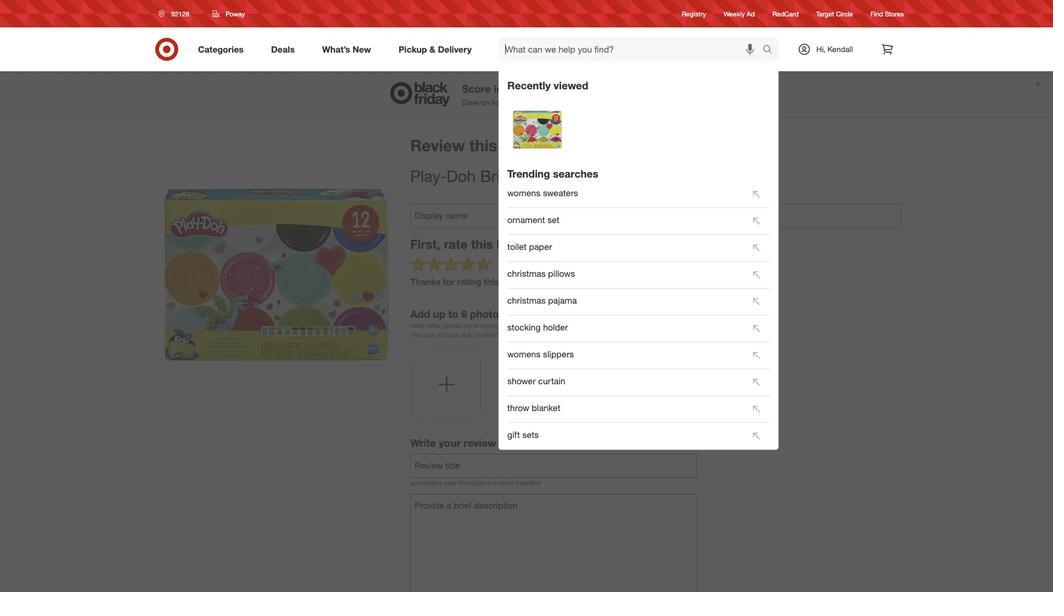 Task type: vqa. For each thing, say whether or not it's contained in the screenshot.
item
yes



Task type: locate. For each thing, give the bounding box(es) containing it.
this right rate
[[471, 237, 493, 252]]

1 vertical spatial your
[[445, 479, 457, 487]]

1 vertical spatial deals
[[610, 82, 638, 95]]

None text field
[[411, 204, 902, 228], [411, 495, 697, 593], [411, 204, 902, 228], [411, 495, 697, 593]]

blanket
[[532, 403, 561, 413]]

1 horizontal spatial &
[[523, 97, 527, 107]]

0 vertical spatial deals
[[271, 44, 295, 55]]

by
[[465, 322, 472, 330]]

gift sets link
[[508, 424, 744, 449]]

include
[[438, 331, 459, 339]]

search
[[758, 45, 785, 56]]

christmas pajama
[[508, 295, 577, 306]]

of
[[504, 331, 510, 339]]

set
[[548, 214, 560, 225]]

item.)
[[524, 331, 540, 339]]

deals up week. on the right
[[610, 82, 638, 95]]

summarize your thoughts in a short headline
[[411, 479, 541, 487]]

guests
[[443, 322, 463, 330]]

item down the ornament
[[497, 237, 523, 252]]

find stores link
[[871, 9, 904, 18]]

headline
[[516, 479, 541, 487]]

up
[[433, 308, 446, 321]]

&
[[430, 44, 436, 55], [523, 97, 527, 107]]

poway button
[[205, 4, 252, 24]]

play-doh bright delights 12-pack image
[[510, 102, 565, 157]]

sweaters
[[543, 188, 578, 198]]

christmas for christmas pajama
[[508, 295, 546, 306]]

1 christmas from the top
[[508, 268, 546, 279]]

your for write
[[439, 437, 461, 450]]

christmas up "(optional)"
[[508, 295, 546, 306]]

redcard
[[773, 10, 799, 18]]

new
[[544, 97, 559, 107]]

for left rating
[[443, 276, 455, 287]]

pickup & delivery
[[399, 44, 472, 55]]

score incredible black friday deals now save on top gifts & find new deals each week.
[[462, 82, 661, 107]]

0 vertical spatial for
[[443, 276, 455, 287]]

ornament set link
[[508, 209, 744, 233]]

0 vertical spatial &
[[430, 44, 436, 55]]

item up item.)
[[527, 322, 539, 330]]

shower
[[508, 376, 536, 387]]

item inside add up to 6 photos (optional) help other guests by showing how this item works for you. (you can include upto 6 photos of this item.)
[[527, 322, 539, 330]]

search button
[[758, 37, 785, 64]]

registry
[[682, 10, 707, 18]]

recently
[[508, 79, 551, 92]]

6 right upto
[[476, 331, 480, 339]]

stocking
[[508, 322, 541, 333]]

0 vertical spatial item
[[502, 136, 535, 155]]

this left the item!
[[484, 276, 499, 287]]

target circle
[[817, 10, 853, 18]]

ornament
[[508, 214, 545, 225]]

0 vertical spatial womens
[[508, 188, 541, 198]]

photos up showing
[[470, 308, 505, 321]]

friday
[[576, 82, 607, 95]]

& right "pickup"
[[430, 44, 436, 55]]

What can we help you find? suggestions appear below search field
[[499, 37, 766, 61]]

hi, kendall
[[817, 44, 853, 54]]

6 right to
[[462, 308, 467, 321]]

6
[[462, 308, 467, 321], [476, 331, 480, 339]]

each
[[581, 97, 598, 107]]

deals link
[[262, 37, 309, 61]]

2 vertical spatial item
[[527, 322, 539, 330]]

& inside score incredible black friday deals now save on top gifts & find new deals each week.
[[523, 97, 527, 107]]

1 vertical spatial 6
[[476, 331, 480, 339]]

your right write
[[439, 437, 461, 450]]

deals
[[271, 44, 295, 55], [610, 82, 638, 95]]

play-
[[411, 166, 447, 186]]

1 horizontal spatial for
[[560, 322, 568, 330]]

item up the trending
[[502, 136, 535, 155]]

review this item
[[411, 136, 535, 155]]

works
[[541, 322, 559, 330]]

None text field
[[411, 454, 697, 479]]

0 vertical spatial christmas
[[508, 268, 546, 279]]

2 womens from the top
[[508, 349, 541, 360]]

you.
[[570, 322, 582, 330]]

christmas down toilet paper
[[508, 268, 546, 279]]

womens sweaters link
[[508, 182, 744, 207]]

photos down showing
[[482, 331, 502, 339]]

thoughts
[[459, 479, 485, 487]]

photos
[[470, 308, 505, 321], [482, 331, 502, 339]]

(you
[[411, 331, 423, 339]]

for inside add up to 6 photos (optional) help other guests by showing how this item works for you. (you can include upto 6 photos of this item.)
[[560, 322, 568, 330]]

2 christmas from the top
[[508, 295, 546, 306]]

what's
[[322, 44, 350, 55]]

upto
[[461, 331, 474, 339]]

pack
[[614, 166, 649, 186]]

womens
[[508, 188, 541, 198], [508, 349, 541, 360]]

ad
[[747, 10, 755, 18]]

curtain
[[539, 376, 566, 387]]

sets
[[523, 430, 539, 440]]

1 vertical spatial &
[[523, 97, 527, 107]]

womens down item.)
[[508, 349, 541, 360]]

92128
[[171, 10, 190, 18]]

1 vertical spatial christmas
[[508, 295, 546, 306]]

toilet paper
[[508, 241, 552, 252]]

week.
[[600, 97, 620, 107]]

1 horizontal spatial 6
[[476, 331, 480, 339]]

kendall
[[828, 44, 853, 54]]

womens down 'play-doh bright delights 12-pack'
[[508, 188, 541, 198]]

black
[[546, 82, 574, 95]]

new
[[353, 44, 371, 55]]

1 womens from the top
[[508, 188, 541, 198]]

trending searches
[[508, 167, 599, 180]]

shower curtain
[[508, 376, 566, 387]]

1 horizontal spatial deals
[[610, 82, 638, 95]]

your left thoughts
[[445, 479, 457, 487]]

0 vertical spatial your
[[439, 437, 461, 450]]

0 vertical spatial 6
[[462, 308, 467, 321]]

0 horizontal spatial &
[[430, 44, 436, 55]]

item
[[502, 136, 535, 155], [497, 237, 523, 252], [527, 322, 539, 330]]

deals left what's at left
[[271, 44, 295, 55]]

recently viewed
[[508, 79, 589, 92]]

christmas pillows link
[[508, 263, 744, 287]]

throw blanket link
[[508, 398, 744, 422]]

1 vertical spatial for
[[560, 322, 568, 330]]

throw
[[508, 403, 530, 413]]

score
[[462, 82, 491, 95]]

1 vertical spatial womens
[[508, 349, 541, 360]]

& left find
[[523, 97, 527, 107]]

weekly
[[724, 10, 745, 18]]

0 horizontal spatial 6
[[462, 308, 467, 321]]

play-doh bright delights 12-pack
[[411, 166, 649, 186]]

incredible
[[494, 82, 543, 95]]

for left you.
[[560, 322, 568, 330]]

pickup
[[399, 44, 427, 55]]



Task type: describe. For each thing, give the bounding box(es) containing it.
weekly ad link
[[724, 9, 755, 18]]

0 horizontal spatial for
[[443, 276, 455, 287]]

first, rate this item
[[411, 237, 523, 252]]

rate
[[444, 237, 468, 252]]

delivery
[[438, 44, 472, 55]]

trending
[[508, 167, 550, 180]]

0 horizontal spatial deals
[[271, 44, 295, 55]]

deals
[[561, 97, 579, 107]]

throw blanket
[[508, 403, 561, 413]]

holder
[[543, 322, 568, 333]]

christmas pajama link
[[508, 290, 744, 314]]

shower curtain link
[[508, 371, 744, 395]]

womens for womens sweaters
[[508, 188, 541, 198]]

1 vertical spatial item
[[497, 237, 523, 252]]

item!
[[502, 276, 522, 287]]

rating
[[457, 276, 482, 287]]

redcard link
[[773, 9, 799, 18]]

womens for womens slippers
[[508, 349, 541, 360]]

womens slippers link
[[508, 344, 744, 368]]

toilet
[[508, 241, 527, 252]]

pajama
[[548, 295, 577, 306]]

in
[[487, 479, 492, 487]]

deals inside score incredible black friday deals now save on top gifts & find new deals each week.
[[610, 82, 638, 95]]

stocking holder link
[[508, 317, 744, 341]]

this right how
[[514, 322, 525, 330]]

now
[[641, 82, 661, 95]]

this right the of
[[511, 331, 522, 339]]

on
[[481, 97, 490, 107]]

christmas pillows
[[508, 268, 575, 279]]

0 vertical spatial photos
[[470, 308, 505, 321]]

target circle link
[[817, 9, 853, 18]]

find stores
[[871, 10, 904, 18]]

thanks for rating this item!
[[411, 276, 522, 287]]

can
[[425, 331, 436, 339]]

top
[[492, 97, 503, 107]]

first,
[[411, 237, 441, 252]]

delights
[[528, 166, 586, 186]]

poway
[[226, 10, 245, 18]]

summarize
[[411, 479, 443, 487]]

this up bright
[[470, 136, 497, 155]]

womens sweaters
[[508, 188, 578, 198]]

categories
[[198, 44, 244, 55]]

gift
[[508, 430, 520, 440]]

target
[[817, 10, 835, 18]]

circle
[[837, 10, 853, 18]]

save
[[462, 97, 479, 107]]

registry link
[[682, 9, 707, 18]]

help
[[411, 322, 424, 330]]

christmas for christmas pillows
[[508, 268, 546, 279]]

stores
[[886, 10, 904, 18]]

gift sets
[[508, 430, 539, 440]]

bright
[[480, 166, 523, 186]]

gifts
[[506, 97, 520, 107]]

thanks
[[411, 276, 441, 287]]

doh
[[447, 166, 476, 186]]

12-
[[590, 166, 614, 186]]

viewed
[[554, 79, 589, 92]]

slippers
[[543, 349, 574, 360]]

write your review
[[411, 437, 496, 450]]

1 vertical spatial photos
[[482, 331, 502, 339]]

find
[[530, 97, 542, 107]]

searches
[[553, 167, 599, 180]]

how
[[500, 322, 512, 330]]

other
[[426, 322, 441, 330]]

what's new link
[[313, 37, 385, 61]]

toilet paper link
[[508, 236, 744, 260]]

weekly ad
[[724, 10, 755, 18]]

add
[[411, 308, 430, 321]]

what's new
[[322, 44, 371, 55]]

pillows
[[548, 268, 575, 279]]

stocking holder
[[508, 322, 568, 333]]

write
[[411, 437, 436, 450]]

womens slippers
[[508, 349, 574, 360]]

your for summarize
[[445, 479, 457, 487]]

showing
[[474, 322, 498, 330]]

ornament set
[[508, 214, 560, 225]]

review
[[411, 136, 465, 155]]

92128 button
[[151, 4, 201, 24]]

paper
[[529, 241, 552, 252]]



